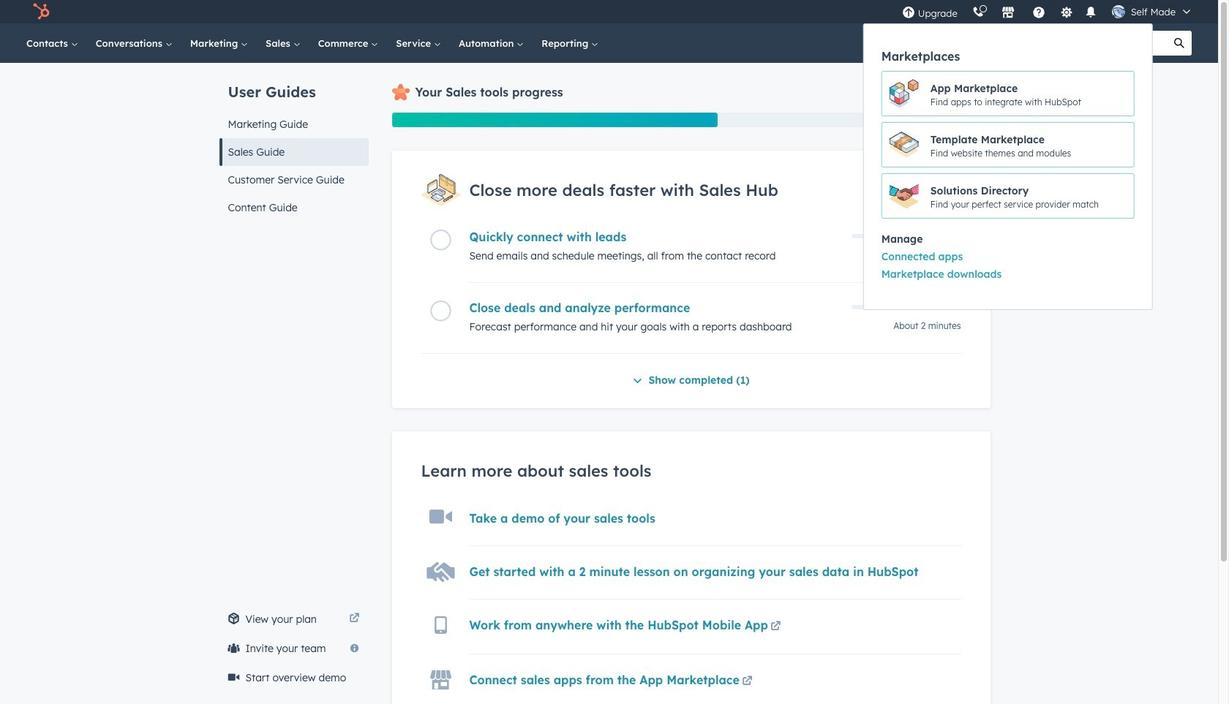 Task type: vqa. For each thing, say whether or not it's contained in the screenshot.
the top Link opens in a new window icon
no



Task type: locate. For each thing, give the bounding box(es) containing it.
0 vertical spatial group
[[864, 71, 1153, 219]]

group
[[864, 71, 1153, 219], [864, 248, 1153, 283]]

ruby anderson image
[[1112, 5, 1126, 18]]

menu
[[863, 0, 1201, 310], [863, 23, 1153, 310]]

menu item
[[863, 0, 1153, 310], [864, 248, 1153, 266], [864, 266, 1153, 283]]

progress bar
[[392, 113, 718, 127]]

1 menu from the top
[[863, 0, 1201, 310]]

2 menu from the top
[[863, 23, 1153, 310]]

1 vertical spatial group
[[864, 248, 1153, 283]]

link opens in a new window image
[[771, 619, 781, 637], [742, 674, 753, 692], [742, 677, 753, 688]]

link opens in a new window image
[[350, 611, 360, 629], [350, 614, 360, 625], [771, 622, 781, 633]]



Task type: describe. For each thing, give the bounding box(es) containing it.
1 group from the top
[[864, 71, 1153, 219]]

2 group from the top
[[864, 248, 1153, 283]]

Search HubSpot search field
[[1013, 31, 1167, 56]]

user guides element
[[219, 63, 369, 222]]

marketplaces image
[[1002, 7, 1015, 20]]



